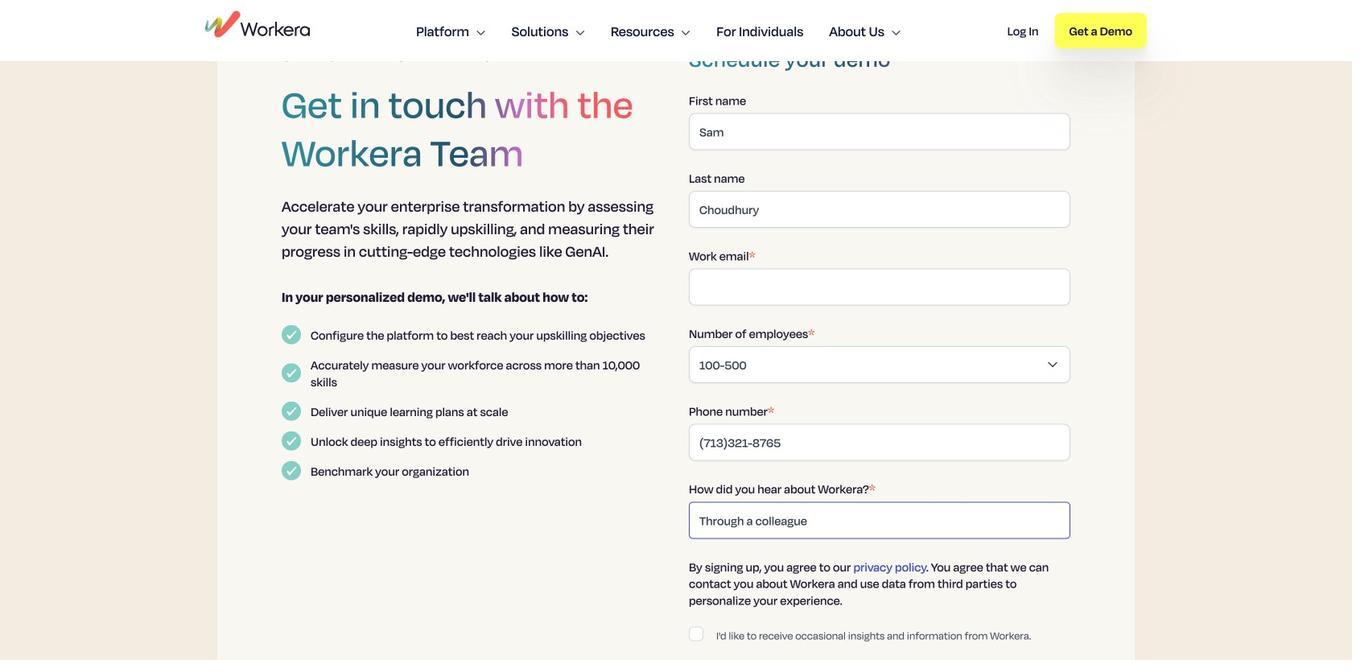 Task type: vqa. For each thing, say whether or not it's contained in the screenshot.
email field
yes



Task type: locate. For each thing, give the bounding box(es) containing it.
None text field
[[689, 113, 1071, 150], [689, 191, 1071, 228], [689, 502, 1071, 539], [689, 113, 1071, 150], [689, 191, 1071, 228], [689, 502, 1071, 539]]

None email field
[[689, 269, 1071, 306]]

full color_primary image
[[205, 11, 310, 38]]

None telephone field
[[689, 424, 1071, 461]]



